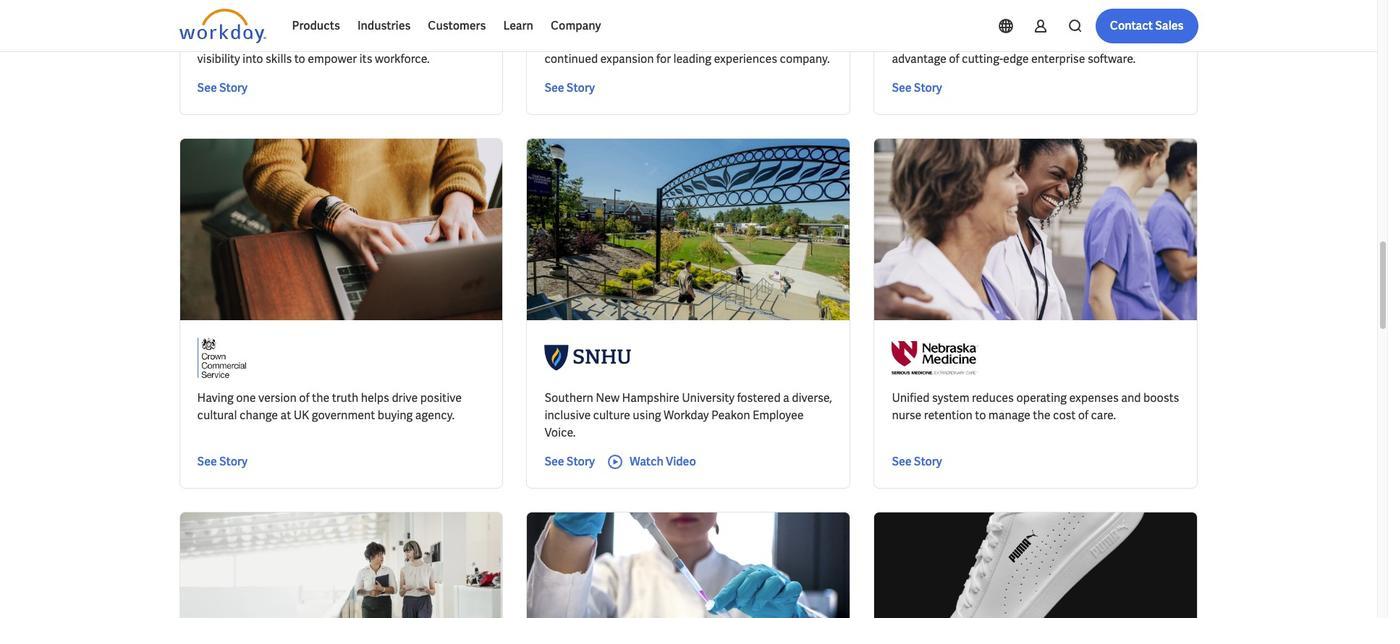Task type: vqa. For each thing, say whether or not it's contained in the screenshot.
Of inside the the Having one version of the truth helps drive positive cultural change at UK government buying agency.
yes



Task type: locate. For each thing, give the bounding box(es) containing it.
and down outcome
[[407, 34, 427, 49]]

to inside rac uses ai and machine learning tools and granular visibility into skills to empower its workforce.
[[294, 51, 305, 67]]

see story down 'cultural'
[[197, 455, 248, 470]]

to down the reduces on the bottom of page
[[975, 408, 986, 423]]

of up uk
[[299, 391, 310, 406]]

see down 'cultural'
[[197, 455, 217, 470]]

story down continued
[[567, 80, 595, 96]]

buying
[[378, 408, 413, 423]]

2 vertical spatial of
[[1079, 408, 1089, 423]]

see down advantage
[[892, 80, 912, 96]]

learn
[[503, 18, 534, 33]]

0 horizontal spatial the
[[312, 391, 330, 406]]

see down continued
[[545, 80, 564, 96]]

products
[[292, 18, 340, 33]]

to
[[294, 51, 305, 67], [975, 408, 986, 423]]

see for greater clarity and improved hr support drive continued expansion for leading experiences company.
[[545, 80, 564, 96]]

0 horizontal spatial drive
[[392, 391, 418, 406]]

story down "retention"
[[914, 455, 943, 470]]

products button
[[283, 9, 349, 43]]

the
[[312, 391, 330, 406], [1033, 408, 1051, 423]]

story down advantage
[[914, 80, 943, 96]]

nurse
[[892, 408, 922, 423]]

see story down the nurse
[[892, 455, 943, 470]]

1 horizontal spatial the
[[1033, 408, 1051, 423]]

care.
[[1091, 408, 1116, 423]]

see for global technology-led market maker takes full advantage of cutting-edge enterprise software.
[[892, 80, 912, 96]]

and up expansion
[[622, 34, 642, 49]]

new
[[596, 391, 620, 406]]

see story link down visibility
[[197, 80, 248, 97]]

contact sales
[[1110, 18, 1184, 33]]

peakon
[[712, 408, 750, 423]]

of inside unified system reduces operating expenses and boosts nurse retention to manage the cost of care.
[[1079, 408, 1089, 423]]

see for having one version of the truth helps drive positive cultural change at uk government buying agency.
[[197, 455, 217, 470]]

1 vertical spatial drive
[[392, 391, 418, 406]]

1 horizontal spatial of
[[949, 51, 960, 67]]

industries
[[358, 18, 411, 33]]

see for unified system reduces operating expenses and boosts nurse retention to manage the cost of care.
[[892, 455, 912, 470]]

market
[[1009, 34, 1047, 49]]

to down 'machine'
[[294, 51, 305, 67]]

the down operating
[[1033, 408, 1051, 423]]

see
[[197, 80, 217, 96], [545, 80, 564, 96], [892, 80, 912, 96], [197, 455, 217, 470], [545, 455, 564, 470], [892, 455, 912, 470]]

greater
[[545, 34, 585, 49]]

of right cost
[[1079, 408, 1089, 423]]

see down the nurse
[[892, 455, 912, 470]]

0 vertical spatial the
[[312, 391, 330, 406]]

story for rac uses ai and machine learning tools and granular visibility into skills to empower its workforce.
[[219, 80, 248, 96]]

of inside global technology-led market maker takes full advantage of cutting-edge enterprise software.
[[949, 51, 960, 67]]

story
[[219, 80, 248, 96], [567, 80, 595, 96], [914, 80, 943, 96], [219, 455, 248, 470], [567, 455, 595, 470], [914, 455, 943, 470]]

learn button
[[495, 9, 542, 43]]

see story link down voice.
[[545, 454, 595, 471]]

see story link down continued
[[545, 80, 595, 97]]

see story
[[197, 80, 248, 96], [545, 80, 595, 96], [892, 80, 943, 96], [197, 455, 248, 470], [545, 455, 595, 470], [892, 455, 943, 470]]

see story down advantage
[[892, 80, 943, 96]]

hr
[[696, 34, 712, 49]]

0 vertical spatial drive
[[758, 34, 784, 49]]

drive
[[758, 34, 784, 49], [392, 391, 418, 406]]

its
[[359, 51, 373, 67]]

version
[[258, 391, 297, 406]]

drive up experiences
[[758, 34, 784, 49]]

hampshire
[[622, 391, 680, 406]]

contact
[[1110, 18, 1153, 33]]

change
[[240, 408, 278, 423]]

cost
[[1053, 408, 1076, 423]]

see story link down advantage
[[892, 80, 943, 97]]

workforce.
[[375, 51, 430, 67]]

granular
[[429, 34, 473, 49]]

unified system reduces operating expenses and boosts nurse retention to manage the cost of care.
[[892, 391, 1180, 423]]

0 horizontal spatial to
[[294, 51, 305, 67]]

one
[[236, 391, 256, 406]]

topic
[[191, 16, 215, 29]]

voice.
[[545, 426, 576, 441]]

of
[[949, 51, 960, 67], [299, 391, 310, 406], [1079, 408, 1089, 423]]

0 vertical spatial to
[[294, 51, 305, 67]]

more
[[497, 16, 521, 29]]

business outcome button
[[347, 8, 474, 37]]

reduces
[[972, 391, 1014, 406]]

greater clarity and improved hr support drive continued expansion for leading experiences company.
[[545, 34, 830, 67]]

improved
[[644, 34, 693, 49]]

see story down visibility
[[197, 80, 248, 96]]

industry button
[[256, 8, 335, 37]]

company.
[[780, 51, 830, 67]]

expansion
[[601, 51, 654, 67]]

1 horizontal spatial to
[[975, 408, 986, 423]]

system
[[932, 391, 970, 406]]

a
[[783, 391, 790, 406]]

story down 'cultural'
[[219, 455, 248, 470]]

clarity
[[587, 34, 620, 49]]

of down technology-
[[949, 51, 960, 67]]

1 vertical spatial of
[[299, 391, 310, 406]]

1 vertical spatial the
[[1033, 408, 1051, 423]]

see story link for rac uses ai and machine learning tools and granular visibility into skills to empower its workforce.
[[197, 80, 248, 97]]

and right ai
[[263, 34, 283, 49]]

culture
[[593, 408, 630, 423]]

using
[[633, 408, 661, 423]]

all
[[592, 16, 604, 29]]

learning
[[333, 34, 376, 49]]

0 horizontal spatial of
[[299, 391, 310, 406]]

truth
[[332, 391, 359, 406]]

having one version of the truth helps drive positive cultural change at uk government buying agency.
[[197, 391, 462, 423]]

inclusive
[[545, 408, 591, 423]]

see story link down the nurse
[[892, 454, 943, 471]]

1 horizontal spatial drive
[[758, 34, 784, 49]]

see story link down 'cultural'
[[197, 454, 248, 471]]

see story for unified system reduces operating expenses and boosts nurse retention to manage the cost of care.
[[892, 455, 943, 470]]

led
[[991, 34, 1007, 49]]

rac
[[197, 34, 220, 49]]

see down visibility
[[197, 80, 217, 96]]

0 vertical spatial of
[[949, 51, 960, 67]]

and left boosts
[[1122, 391, 1141, 406]]

go to the homepage image
[[179, 9, 266, 43]]

the left truth
[[312, 391, 330, 406]]

watch video link
[[607, 454, 696, 471]]

of inside having one version of the truth helps drive positive cultural change at uk government buying agency.
[[299, 391, 310, 406]]

see story link
[[197, 80, 248, 97], [545, 80, 595, 97], [892, 80, 943, 97], [197, 454, 248, 471], [545, 454, 595, 471], [892, 454, 943, 471]]

unified
[[892, 391, 930, 406]]

business outcome
[[358, 16, 445, 29]]

see story for greater clarity and improved hr support drive continued expansion for leading experiences company.
[[545, 80, 595, 96]]

drive up buying
[[392, 391, 418, 406]]

1 vertical spatial to
[[975, 408, 986, 423]]

see story down voice.
[[545, 455, 595, 470]]

nebraska medicine image
[[892, 338, 979, 379]]

manage
[[989, 408, 1031, 423]]

drive inside having one version of the truth helps drive positive cultural change at uk government buying agency.
[[392, 391, 418, 406]]

see story down continued
[[545, 80, 595, 96]]

2 horizontal spatial of
[[1079, 408, 1089, 423]]

story down visibility
[[219, 80, 248, 96]]



Task type: describe. For each thing, give the bounding box(es) containing it.
watch
[[630, 455, 664, 470]]

global
[[892, 34, 926, 49]]

helps
[[361, 391, 389, 406]]

the inside having one version of the truth helps drive positive cultural change at uk government buying agency.
[[312, 391, 330, 406]]

and inside unified system reduces operating expenses and boosts nurse retention to manage the cost of care.
[[1122, 391, 1141, 406]]

global technology-led market maker takes full advantage of cutting-edge enterprise software.
[[892, 34, 1136, 67]]

empower
[[308, 51, 357, 67]]

advantage
[[892, 51, 947, 67]]

university
[[682, 391, 735, 406]]

see story link for greater clarity and improved hr support drive continued expansion for leading experiences company.
[[545, 80, 595, 97]]

contact sales link
[[1096, 9, 1199, 43]]

employee
[[753, 408, 804, 423]]

story for having one version of the truth helps drive positive cultural change at uk government buying agency.
[[219, 455, 248, 470]]

uses
[[223, 34, 247, 49]]

see story link for having one version of the truth helps drive positive cultural change at uk government buying agency.
[[197, 454, 248, 471]]

agency.
[[415, 408, 455, 423]]

getyourguide deutschland gmbh image
[[545, 0, 596, 22]]

see story for global technology-led market maker takes full advantage of cutting-edge enterprise software.
[[892, 80, 943, 96]]

drive inside greater clarity and improved hr support drive continued expansion for leading experiences company.
[[758, 34, 784, 49]]

company
[[551, 18, 601, 33]]

outcome
[[402, 16, 445, 29]]

fostered
[[737, 391, 781, 406]]

clear
[[566, 16, 590, 29]]

industry
[[268, 16, 306, 29]]

story for global technology-led market maker takes full advantage of cutting-edge enterprise software.
[[914, 80, 943, 96]]

into
[[243, 51, 263, 67]]

clear all button
[[562, 8, 609, 37]]

technology-
[[929, 34, 991, 49]]

Search Customer Stories text field
[[993, 9, 1170, 35]]

to inside unified system reduces operating expenses and boosts nurse retention to manage the cost of care.
[[975, 408, 986, 423]]

expenses
[[1070, 391, 1119, 406]]

the inside unified system reduces operating expenses and boosts nurse retention to manage the cost of care.
[[1033, 408, 1051, 423]]

customers button
[[419, 9, 495, 43]]

see for rac uses ai and machine learning tools and granular visibility into skills to empower its workforce.
[[197, 80, 217, 96]]

and inside greater clarity and improved hr support drive continued expansion for leading experiences company.
[[622, 34, 642, 49]]

southern new hampshire university fostered a diverse, inclusive culture using workday peakon employee voice.
[[545, 391, 832, 441]]

takes
[[1084, 34, 1113, 49]]

operating
[[1017, 391, 1067, 406]]

story for unified system reduces operating expenses and boosts nurse retention to manage the cost of care.
[[914, 455, 943, 470]]

topic button
[[179, 8, 244, 37]]

machine
[[286, 34, 331, 49]]

southern new hampshire university image
[[545, 338, 632, 379]]

crown commercial service image
[[197, 338, 246, 379]]

maker
[[1049, 34, 1082, 49]]

business
[[358, 16, 400, 29]]

workday
[[664, 408, 709, 423]]

software.
[[1088, 51, 1136, 67]]

at
[[281, 408, 291, 423]]

see story link for global technology-led market maker takes full advantage of cutting-edge enterprise software.
[[892, 80, 943, 97]]

story for greater clarity and improved hr support drive continued expansion for leading experiences company.
[[567, 80, 595, 96]]

positive
[[420, 391, 462, 406]]

rac uses ai and machine learning tools and granular visibility into skills to empower its workforce.
[[197, 34, 473, 67]]

see story for rac uses ai and machine learning tools and granular visibility into skills to empower its workforce.
[[197, 80, 248, 96]]

tools
[[378, 34, 405, 49]]

company button
[[542, 9, 610, 43]]

story down voice.
[[567, 455, 595, 470]]

video
[[666, 455, 696, 470]]

more button
[[485, 8, 550, 37]]

see story for having one version of the truth helps drive positive cultural change at uk government buying agency.
[[197, 455, 248, 470]]

boosts
[[1144, 391, 1180, 406]]

sales
[[1156, 18, 1184, 33]]

skills
[[266, 51, 292, 67]]

see down voice.
[[545, 455, 564, 470]]

ai
[[250, 34, 261, 49]]

clear all
[[566, 16, 604, 29]]

cultural
[[197, 408, 237, 423]]

enterprise
[[1032, 51, 1086, 67]]

continued
[[545, 51, 598, 67]]

watch video
[[630, 455, 696, 470]]

uk
[[294, 408, 309, 423]]

diverse,
[[792, 391, 832, 406]]

customers
[[428, 18, 486, 33]]

edge
[[1003, 51, 1029, 67]]

visibility
[[197, 51, 240, 67]]

support
[[714, 34, 755, 49]]

cutting-
[[962, 51, 1003, 67]]

see story link for unified system reduces operating expenses and boosts nurse retention to manage the cost of care.
[[892, 454, 943, 471]]

rac (racwa holdings pty ltd) image
[[197, 0, 235, 22]]

retention
[[924, 408, 973, 423]]

having
[[197, 391, 234, 406]]

leading
[[674, 51, 712, 67]]

for
[[657, 51, 671, 67]]

full
[[1115, 34, 1131, 49]]

experiences
[[714, 51, 778, 67]]

southern
[[545, 391, 594, 406]]

industries button
[[349, 9, 419, 43]]



